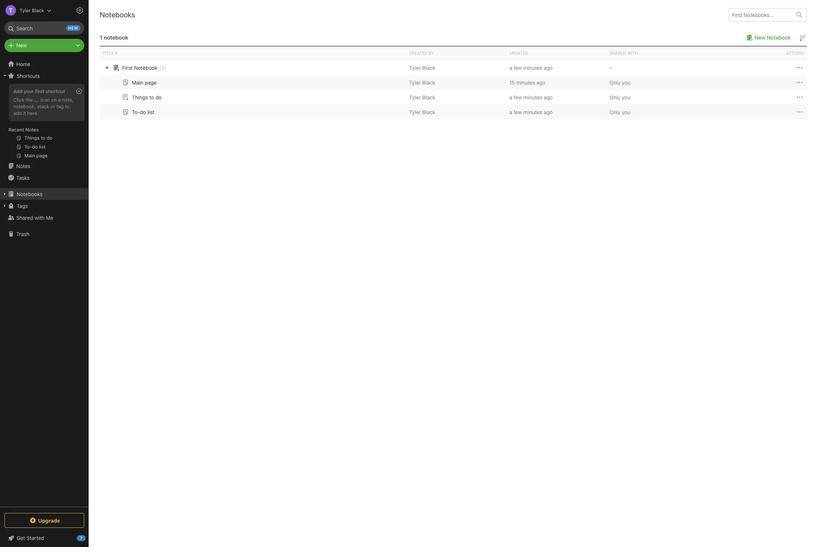 Task type: describe. For each thing, give the bounding box(es) containing it.
note,
[[62, 97, 73, 103]]

new
[[68, 26, 78, 30]]

few for things to do
[[514, 94, 522, 100]]

shortcuts
[[17, 73, 40, 79]]

notebook
[[104, 34, 128, 41]]

tasks button
[[0, 172, 88, 184]]

first
[[35, 88, 44, 94]]

black for things to do
[[423, 94, 436, 100]]

to-do list button
[[121, 108, 155, 116]]

to-
[[132, 109, 140, 115]]

shared with button
[[607, 47, 707, 60]]

a for things to do row
[[510, 94, 513, 100]]

a for to-do list row
[[510, 109, 513, 115]]

home link
[[0, 58, 89, 70]]

1 horizontal spatial notebooks
[[100, 10, 135, 19]]

new button
[[4, 39, 84, 52]]

Account field
[[0, 3, 51, 18]]

only inside main page row
[[610, 79, 621, 86]]

tyler black for to-do list
[[409, 109, 436, 115]]

a few minutes ago inside "first notebook" row
[[510, 64, 553, 71]]

a for "first notebook" row
[[510, 64, 513, 71]]

notes link
[[0, 160, 88, 172]]

minutes for more actions image inside the "first notebook" row
[[524, 64, 543, 71]]

tyler black inside account field
[[20, 7, 44, 13]]

notes inside group
[[25, 127, 39, 133]]

with
[[35, 215, 45, 221]]

–
[[610, 64, 613, 71]]

main page row
[[100, 75, 808, 90]]

only you for list
[[610, 109, 631, 115]]

only you for do
[[610, 94, 631, 100]]

settings image
[[75, 6, 84, 15]]

expand tags image
[[2, 203, 8, 209]]

black inside "first notebook" row
[[423, 64, 436, 71]]

ago for "first notebook" row
[[544, 64, 553, 71]]

(
[[159, 64, 161, 71]]

the
[[26, 97, 33, 103]]

more actions field for things to do
[[796, 93, 805, 102]]

more actions image for things to do
[[796, 93, 805, 102]]

stack
[[37, 103, 49, 109]]

shared with
[[610, 51, 638, 55]]

home
[[16, 61, 30, 67]]

first notebook ( 3 )
[[122, 64, 166, 71]]

only you inside main page row
[[610, 79, 631, 86]]

more actions field for main page
[[796, 78, 805, 87]]

15 minutes ago
[[510, 79, 546, 86]]

updated button
[[507, 47, 607, 60]]

things to do button
[[121, 93, 162, 102]]

shortcut
[[46, 88, 65, 94]]

black for main page
[[423, 79, 436, 86]]

add
[[13, 88, 22, 94]]

black for to-do list
[[423, 109, 436, 115]]

more actions field for to-do list
[[796, 107, 805, 116]]

to-do list 3 element
[[132, 109, 155, 115]]

main page 1 element
[[132, 79, 157, 86]]

by
[[429, 51, 434, 55]]

page
[[145, 79, 157, 86]]

created
[[409, 51, 428, 55]]

...
[[34, 97, 39, 103]]

tyler inside account field
[[20, 7, 31, 13]]

icon
[[40, 97, 50, 103]]

main
[[132, 79, 143, 86]]

new search field
[[10, 21, 81, 35]]

trash
[[16, 231, 29, 237]]

ago inside main page row
[[537, 79, 546, 86]]

Find Notebooks… text field
[[730, 9, 792, 21]]

tags
[[17, 203, 28, 209]]

actions
[[787, 51, 805, 55]]

with
[[628, 51, 638, 55]]

only for do
[[610, 94, 621, 100]]

a few minutes ago for to-do list
[[510, 109, 553, 115]]

ago for to-do list row
[[544, 109, 553, 115]]

shortcuts button
[[0, 70, 88, 82]]

first
[[122, 64, 133, 71]]

upgrade button
[[4, 513, 84, 528]]

tyler black for main page
[[409, 79, 436, 86]]

notebook,
[[13, 103, 36, 109]]

group containing add your first shortcut
[[0, 82, 88, 163]]

things to do 2 element
[[132, 94, 162, 100]]

to inside icon on a note, notebook, stack or tag to add it here.
[[65, 103, 70, 109]]

you for list
[[622, 109, 631, 115]]

notebook for first
[[134, 64, 158, 71]]

notebooks inside tree
[[17, 191, 43, 197]]

actions button
[[707, 47, 808, 60]]

new notebook button
[[745, 33, 791, 42]]

main page
[[132, 79, 157, 86]]



Task type: vqa. For each thing, say whether or not it's contained in the screenshot.
Only you in Things to do row
yes



Task type: locate. For each thing, give the bounding box(es) containing it.
tyler inside main page row
[[409, 79, 421, 86]]

1 vertical spatial you
[[622, 94, 631, 100]]

main page button
[[121, 78, 157, 87]]

notebooks up notebook on the left top of page
[[100, 10, 135, 19]]

or
[[51, 103, 55, 109]]

notebook for new
[[767, 34, 791, 41]]

2 vertical spatial few
[[514, 109, 522, 115]]

to-do list row
[[100, 105, 808, 119]]

only you inside things to do row
[[610, 94, 631, 100]]

tyler black inside main page row
[[409, 79, 436, 86]]

more actions field inside main page row
[[796, 78, 805, 87]]

you for do
[[622, 94, 631, 100]]

3 you from the top
[[622, 109, 631, 115]]

to inside things to do button
[[149, 94, 154, 100]]

0 vertical spatial only you
[[610, 79, 631, 86]]

started
[[27, 535, 44, 541]]

here.
[[27, 110, 39, 116]]

row group inside notebooks element
[[100, 60, 808, 119]]

1 vertical spatial more actions image
[[796, 78, 805, 87]]

me
[[46, 215, 53, 221]]

get started
[[17, 535, 44, 541]]

2 vertical spatial you
[[622, 109, 631, 115]]

tyler inside to-do list row
[[409, 109, 421, 115]]

recent notes
[[9, 127, 39, 133]]

tyler black
[[20, 7, 44, 13], [409, 64, 436, 71], [409, 79, 436, 86], [409, 94, 436, 100], [409, 109, 436, 115]]

1 vertical spatial notebooks
[[17, 191, 43, 197]]

black inside account field
[[32, 7, 44, 13]]

black down things to do row
[[423, 109, 436, 115]]

shared with me link
[[0, 212, 88, 224]]

you
[[622, 79, 631, 86], [622, 94, 631, 100], [622, 109, 631, 115]]

tyler for to-do list
[[409, 109, 421, 115]]

shared
[[610, 51, 627, 55]]

row group containing first notebook
[[100, 60, 808, 119]]

0 horizontal spatial new
[[16, 42, 27, 48]]

2 only from the top
[[610, 94, 621, 100]]

minutes for more actions image inside things to do row
[[524, 94, 543, 100]]

minutes for more actions icon
[[524, 109, 543, 115]]

1 only you from the top
[[610, 79, 631, 86]]

things to do
[[132, 94, 162, 100]]

new for new notebook
[[755, 34, 766, 41]]

upgrade
[[38, 518, 60, 524]]

0 vertical spatial a few minutes ago
[[510, 64, 553, 71]]

tyler black inside to-do list row
[[409, 109, 436, 115]]

tasks
[[16, 175, 30, 181]]

notebooks
[[100, 10, 135, 19], [17, 191, 43, 197]]

0 horizontal spatial notebooks
[[17, 191, 43, 197]]

2 vertical spatial more actions image
[[796, 93, 805, 102]]

a inside to-do list row
[[510, 109, 513, 115]]

tyler black for things to do
[[409, 94, 436, 100]]

2 vertical spatial a few minutes ago
[[510, 109, 553, 115]]

black up search text box
[[32, 7, 44, 13]]

new inside button
[[755, 34, 766, 41]]

things
[[132, 94, 148, 100]]

1 vertical spatial few
[[514, 94, 522, 100]]

more actions image
[[796, 108, 805, 116]]

you inside to-do list row
[[622, 109, 631, 115]]

3 more actions field from the top
[[796, 93, 805, 102]]

to down note,
[[65, 103, 70, 109]]

0 vertical spatial you
[[622, 79, 631, 86]]

2 only you from the top
[[610, 94, 631, 100]]

0 vertical spatial only
[[610, 79, 621, 86]]

notebook
[[767, 34, 791, 41], [134, 64, 158, 71]]

Search text field
[[10, 21, 79, 35]]

created by
[[409, 51, 434, 55]]

get
[[17, 535, 25, 541]]

new up home
[[16, 42, 27, 48]]

1 vertical spatial only you
[[610, 94, 631, 100]]

a inside things to do row
[[510, 94, 513, 100]]

notes
[[25, 127, 39, 133], [16, 163, 30, 169]]

black
[[32, 7, 44, 13], [423, 64, 436, 71], [423, 79, 436, 86], [423, 94, 436, 100], [423, 109, 436, 115]]

tags button
[[0, 200, 88, 212]]

only you inside to-do list row
[[610, 109, 631, 115]]

1 more actions image from the top
[[796, 63, 805, 72]]

few inside things to do row
[[514, 94, 522, 100]]

a inside icon on a note, notebook, stack or tag to add it here.
[[58, 97, 61, 103]]

do down the page
[[156, 94, 162, 100]]

more actions field inside to-do list row
[[796, 107, 805, 116]]

Sort field
[[799, 33, 808, 43]]

expand notebooks image
[[2, 191, 8, 197]]

created by button
[[406, 47, 507, 60]]

2 a few minutes ago from the top
[[510, 94, 553, 100]]

more actions image inside "first notebook" row
[[796, 63, 805, 72]]

notebook left (
[[134, 64, 158, 71]]

tree containing home
[[0, 58, 89, 507]]

notebook inside row
[[134, 64, 158, 71]]

tyler black inside things to do row
[[409, 94, 436, 100]]

add your first shortcut
[[13, 88, 65, 94]]

black up to-do list row
[[423, 94, 436, 100]]

0 vertical spatial notebooks
[[100, 10, 135, 19]]

do left list
[[140, 109, 146, 115]]

things to do row
[[100, 90, 808, 105]]

tyler for things to do
[[409, 94, 421, 100]]

few inside to-do list row
[[514, 109, 522, 115]]

only
[[610, 79, 621, 86], [610, 94, 621, 100], [610, 109, 621, 115]]

title button
[[100, 47, 406, 60]]

new
[[755, 34, 766, 41], [16, 42, 27, 48]]

0 vertical spatial new
[[755, 34, 766, 41]]

3 few from the top
[[514, 109, 522, 115]]

more actions field inside "first notebook" row
[[796, 63, 805, 72]]

on
[[51, 97, 57, 103]]

1 horizontal spatial to
[[149, 94, 154, 100]]

do
[[156, 94, 162, 100], [140, 109, 146, 115]]

new notebook
[[755, 34, 791, 41]]

only inside things to do row
[[610, 94, 621, 100]]

0 vertical spatial do
[[156, 94, 162, 100]]

you inside main page row
[[622, 79, 631, 86]]

row group
[[100, 60, 808, 119]]

a inside "first notebook" row
[[510, 64, 513, 71]]

tag
[[56, 103, 64, 109]]

arrow image
[[103, 63, 112, 72]]

a
[[510, 64, 513, 71], [510, 94, 513, 100], [58, 97, 61, 103], [510, 109, 513, 115]]

2 more actions image from the top
[[796, 78, 805, 87]]

only inside to-do list row
[[610, 109, 621, 115]]

new inside popup button
[[16, 42, 27, 48]]

new up actions "button" at top right
[[755, 34, 766, 41]]

more actions image inside main page row
[[796, 78, 805, 87]]

to right things
[[149, 94, 154, 100]]

1 more actions field from the top
[[796, 63, 805, 72]]

tree
[[0, 58, 89, 507]]

only you
[[610, 79, 631, 86], [610, 94, 631, 100], [610, 109, 631, 115]]

1 notebook
[[100, 34, 128, 41]]

notebook inside button
[[767, 34, 791, 41]]

tyler
[[20, 7, 31, 13], [409, 64, 421, 71], [409, 79, 421, 86], [409, 94, 421, 100], [409, 109, 421, 115]]

1
[[100, 34, 102, 41]]

do inside button
[[140, 109, 146, 115]]

few inside "first notebook" row
[[514, 64, 522, 71]]

your
[[24, 88, 34, 94]]

black down by on the right top of the page
[[423, 64, 436, 71]]

3 a few minutes ago from the top
[[510, 109, 553, 115]]

notebook up 'actions' at right
[[767, 34, 791, 41]]

notebooks up tags
[[17, 191, 43, 197]]

)
[[165, 64, 166, 71]]

3 only you from the top
[[610, 109, 631, 115]]

more actions image for main page
[[796, 78, 805, 87]]

More actions field
[[796, 63, 805, 72], [796, 78, 805, 87], [796, 93, 805, 102], [796, 107, 805, 116]]

a few minutes ago inside things to do row
[[510, 94, 553, 100]]

0 vertical spatial few
[[514, 64, 522, 71]]

1 horizontal spatial notebook
[[767, 34, 791, 41]]

icon on a note, notebook, stack or tag to add it here.
[[13, 97, 73, 116]]

1 vertical spatial to
[[65, 103, 70, 109]]

3 more actions image from the top
[[796, 93, 805, 102]]

notes right recent
[[25, 127, 39, 133]]

7
[[80, 536, 83, 541]]

notebooks element
[[89, 0, 819, 547]]

shared with me
[[16, 215, 53, 221]]

notebooks link
[[0, 188, 88, 200]]

0 vertical spatial to
[[149, 94, 154, 100]]

minutes
[[524, 64, 543, 71], [517, 79, 536, 86], [524, 94, 543, 100], [524, 109, 543, 115]]

minutes inside main page row
[[517, 79, 536, 86]]

ago
[[544, 64, 553, 71], [537, 79, 546, 86], [544, 94, 553, 100], [544, 109, 553, 115]]

trash link
[[0, 228, 88, 240]]

black inside main page row
[[423, 79, 436, 86]]

0 vertical spatial more actions image
[[796, 63, 805, 72]]

1 vertical spatial notebook
[[134, 64, 158, 71]]

Help and Learning task checklist field
[[0, 533, 89, 544]]

minutes inside things to do row
[[524, 94, 543, 100]]

1 vertical spatial notes
[[16, 163, 30, 169]]

ago for things to do row
[[544, 94, 553, 100]]

a few minutes ago for things to do
[[510, 94, 553, 100]]

ago inside things to do row
[[544, 94, 553, 100]]

to-do list
[[132, 109, 155, 115]]

1 horizontal spatial new
[[755, 34, 766, 41]]

1 only from the top
[[610, 79, 621, 86]]

0 vertical spatial notes
[[25, 127, 39, 133]]

tyler for main page
[[409, 79, 421, 86]]

to
[[149, 94, 154, 100], [65, 103, 70, 109]]

group
[[0, 82, 88, 163]]

sort options image
[[799, 34, 808, 43]]

2 few from the top
[[514, 94, 522, 100]]

2 vertical spatial only you
[[610, 109, 631, 115]]

first notebook row
[[100, 60, 808, 75]]

a few minutes ago
[[510, 64, 553, 71], [510, 94, 553, 100], [510, 109, 553, 115]]

it
[[23, 110, 26, 116]]

click to collapse image
[[86, 534, 91, 543]]

0 horizontal spatial notebook
[[134, 64, 158, 71]]

only for list
[[610, 109, 621, 115]]

0 horizontal spatial do
[[140, 109, 146, 115]]

2 you from the top
[[622, 94, 631, 100]]

1 vertical spatial new
[[16, 42, 27, 48]]

notes up tasks
[[16, 163, 30, 169]]

0 vertical spatial notebook
[[767, 34, 791, 41]]

3 only from the top
[[610, 109, 621, 115]]

15
[[510, 79, 515, 86]]

a few minutes ago inside to-do list row
[[510, 109, 553, 115]]

minutes inside to-do list row
[[524, 109, 543, 115]]

do inside button
[[156, 94, 162, 100]]

tyler inside "first notebook" row
[[409, 64, 421, 71]]

1 a few minutes ago from the top
[[510, 64, 553, 71]]

1 few from the top
[[514, 64, 522, 71]]

shared
[[16, 215, 33, 221]]

3
[[161, 64, 165, 71]]

black inside things to do row
[[423, 94, 436, 100]]

tyler inside things to do row
[[409, 94, 421, 100]]

title
[[103, 51, 114, 55]]

add
[[13, 110, 22, 116]]

black inside to-do list row
[[423, 109, 436, 115]]

new for new
[[16, 42, 27, 48]]

ago inside to-do list row
[[544, 109, 553, 115]]

few
[[514, 64, 522, 71], [514, 94, 522, 100], [514, 109, 522, 115]]

ago inside "first notebook" row
[[544, 64, 553, 71]]

1 horizontal spatial do
[[156, 94, 162, 100]]

black up things to do row
[[423, 79, 436, 86]]

1 vertical spatial only
[[610, 94, 621, 100]]

click
[[13, 97, 24, 103]]

1 you from the top
[[622, 79, 631, 86]]

few for to-do list
[[514, 109, 522, 115]]

2 more actions field from the top
[[796, 78, 805, 87]]

2 vertical spatial only
[[610, 109, 621, 115]]

more actions field inside things to do row
[[796, 93, 805, 102]]

more actions image
[[796, 63, 805, 72], [796, 78, 805, 87], [796, 93, 805, 102]]

list
[[148, 109, 155, 115]]

1 vertical spatial a few minutes ago
[[510, 94, 553, 100]]

0 horizontal spatial to
[[65, 103, 70, 109]]

4 more actions field from the top
[[796, 107, 805, 116]]

more actions image inside things to do row
[[796, 93, 805, 102]]

you inside things to do row
[[622, 94, 631, 100]]

minutes inside "first notebook" row
[[524, 64, 543, 71]]

click the ...
[[13, 97, 39, 103]]

recent
[[9, 127, 24, 133]]

tyler black inside "first notebook" row
[[409, 64, 436, 71]]

1 vertical spatial do
[[140, 109, 146, 115]]

updated
[[510, 51, 529, 55]]



